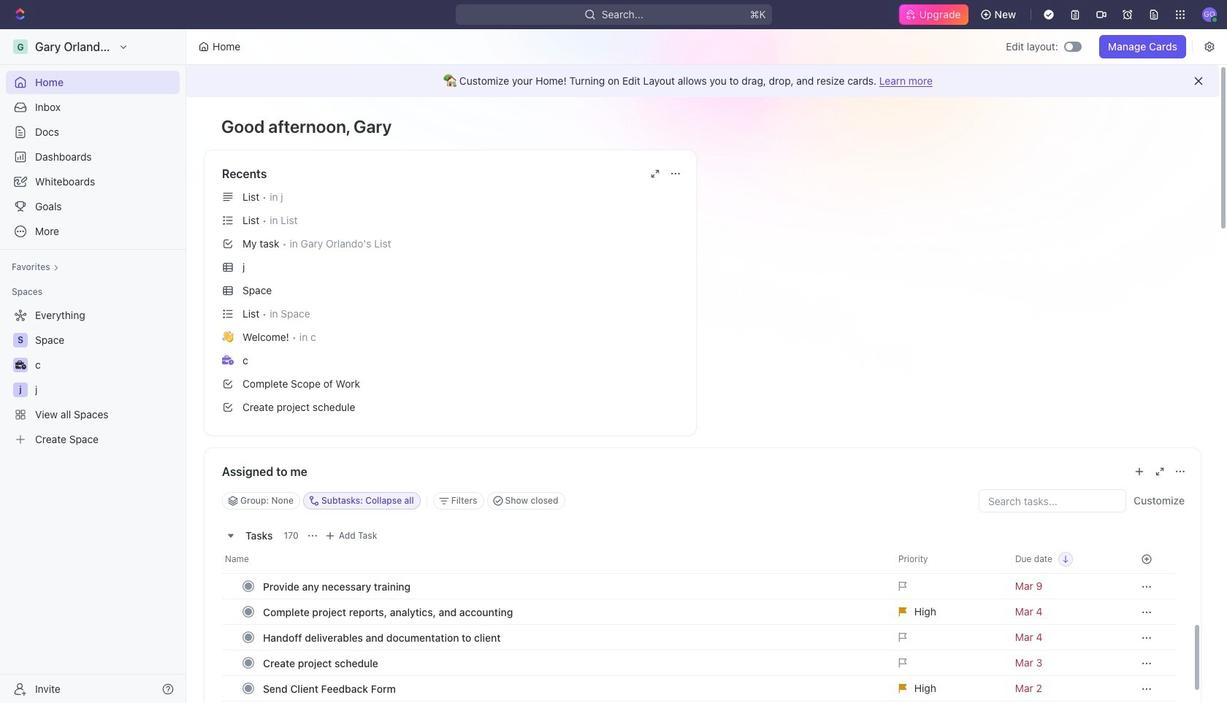 Task type: locate. For each thing, give the bounding box(es) containing it.
tree
[[6, 304, 180, 452]]

business time image
[[15, 361, 26, 370]]

alert
[[186, 65, 1220, 97]]

j, , element
[[13, 383, 28, 398]]



Task type: describe. For each thing, give the bounding box(es) containing it.
space, , element
[[13, 333, 28, 348]]

tree inside sidebar navigation
[[6, 304, 180, 452]]

sidebar navigation
[[0, 29, 189, 704]]

business time image
[[222, 356, 234, 365]]

gary orlando's workspace, , element
[[13, 39, 28, 54]]

Search tasks... text field
[[980, 490, 1126, 512]]



Task type: vqa. For each thing, say whether or not it's contained in the screenshot.
25
no



